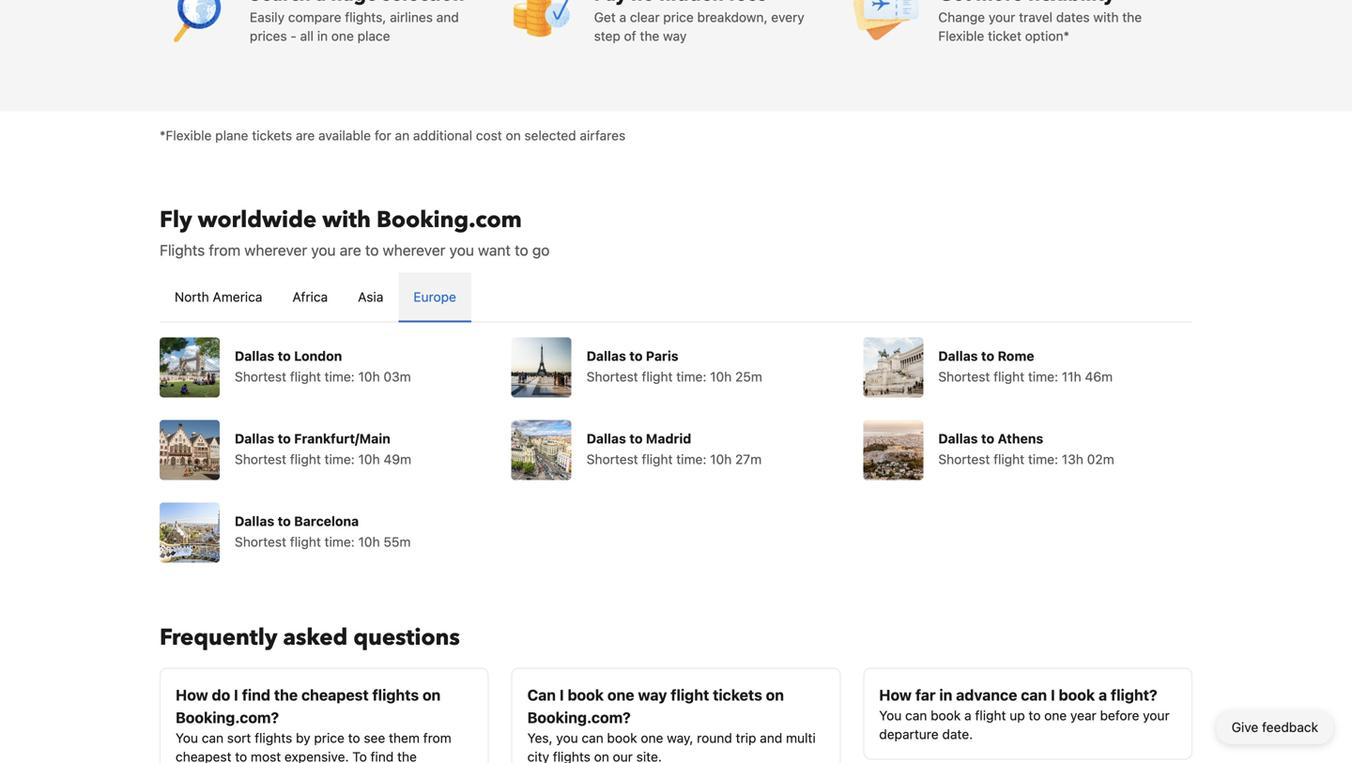Task type: describe. For each thing, give the bounding box(es) containing it.
one up our
[[608, 687, 635, 705]]

you for how far in advance can i book a flight?
[[880, 708, 902, 724]]

athens
[[998, 431, 1044, 447]]

to inside the dallas to london shortest flight time: 10h 03m
[[278, 349, 291, 364]]

book up the year
[[1059, 687, 1096, 705]]

get a clear price breakdown, every step of the way
[[594, 9, 805, 44]]

africa button
[[278, 273, 343, 322]]

frequently asked questions
[[160, 623, 460, 654]]

and inside easily compare flights, airlines and prices - all in one place
[[437, 9, 459, 25]]

flight for frankfurt/main
[[290, 452, 321, 467]]

how do i find the cheapest flights on booking.com? you can sort flights by price to see them from cheapest to most expensive. to find th
[[176, 687, 467, 764]]

place
[[358, 28, 390, 44]]

1 wherever from the left
[[245, 241, 307, 259]]

to up to
[[348, 731, 360, 746]]

booking.com
[[377, 205, 522, 236]]

and inside can i book one way flight tickets on booking.com? yes, you can book one way, round trip and multi city flights on our site.
[[760, 731, 783, 746]]

dallas to barcelona shortest flight time: 10h 55m
[[235, 514, 411, 550]]

flight for athens
[[994, 452, 1025, 467]]

far
[[916, 687, 936, 705]]

yes,
[[528, 731, 553, 746]]

book up our
[[607, 731, 638, 746]]

easily
[[250, 9, 285, 25]]

dallas to madrid shortest flight time: 10h 27m
[[587, 431, 762, 467]]

46m
[[1086, 369, 1113, 385]]

expensive.
[[285, 750, 349, 764]]

city
[[528, 750, 550, 764]]

shortest for dallas to madrid shortest flight time: 10h 27m
[[587, 452, 639, 467]]

step
[[594, 28, 621, 44]]

1 horizontal spatial cheapest
[[302, 687, 369, 705]]

to up asia on the left top of page
[[365, 241, 379, 259]]

how for how far in advance can i book a flight?
[[880, 687, 912, 705]]

site.
[[637, 750, 662, 764]]

i inside how far in advance can i book a flight? you can book a flight up to one year before your departure date.
[[1051, 687, 1056, 705]]

time: for madrid
[[677, 452, 707, 467]]

asked
[[283, 623, 348, 654]]

can up up
[[1021, 687, 1048, 705]]

worldwide
[[198, 205, 317, 236]]

one inside easily compare flights, airlines and prices - all in one place
[[332, 28, 354, 44]]

dallas for dallas to barcelona shortest flight time: 10h 55m
[[235, 514, 275, 529]]

on inside how do i find the cheapest flights on booking.com? you can sort flights by price to see them from cheapest to most expensive. to find th
[[423, 687, 441, 705]]

frequently
[[160, 623, 278, 654]]

02m
[[1088, 452, 1115, 467]]

you for how do i find the cheapest flights on booking.com?
[[176, 731, 198, 746]]

every
[[772, 9, 805, 25]]

asia button
[[343, 273, 399, 322]]

asia
[[358, 289, 384, 305]]

dallas to madrid image
[[512, 420, 572, 481]]

can inside can i book one way flight tickets on booking.com? yes, you can book one way, round trip and multi city flights on our site.
[[582, 731, 604, 746]]

11h
[[1062, 369, 1082, 385]]

03m
[[384, 369, 411, 385]]

plane
[[215, 128, 248, 143]]

10h for 25m
[[710, 369, 732, 385]]

by
[[296, 731, 311, 746]]

dallas to athens shortest flight time: 13h 02m
[[939, 431, 1115, 467]]

tab list containing north america
[[160, 273, 1193, 324]]

0 horizontal spatial you
[[311, 241, 336, 259]]

1 horizontal spatial a
[[965, 708, 972, 724]]

additional
[[413, 128, 473, 143]]

0 vertical spatial are
[[296, 128, 315, 143]]

booking.com? for i
[[176, 709, 279, 727]]

option*
[[1026, 28, 1070, 44]]

america
[[213, 289, 263, 305]]

to down sort
[[235, 750, 247, 764]]

27m
[[736, 452, 762, 467]]

rome
[[998, 349, 1035, 364]]

north
[[175, 289, 209, 305]]

dallas to london image
[[160, 338, 220, 398]]

dallas for dallas to frankfurt/main shortest flight time: 10h 49m
[[235, 431, 275, 447]]

questions
[[354, 623, 460, 654]]

airfares
[[580, 128, 626, 143]]

barcelona
[[294, 514, 359, 529]]

a inside get a clear price breakdown, every step of the way
[[620, 9, 627, 25]]

europe
[[414, 289, 457, 305]]

year
[[1071, 708, 1097, 724]]

date.
[[943, 727, 974, 743]]

see
[[364, 731, 385, 746]]

dallas to london shortest flight time: 10h 03m
[[235, 349, 411, 385]]

madrid
[[646, 431, 692, 447]]

trip
[[736, 731, 757, 746]]

flight for madrid
[[642, 452, 673, 467]]

time: for barcelona
[[325, 535, 355, 550]]

time: for athens
[[1029, 452, 1059, 467]]

can
[[528, 687, 556, 705]]

*flexible
[[160, 128, 212, 143]]

do
[[212, 687, 230, 705]]

dallas to paris shortest flight time: 10h 25m
[[587, 349, 763, 385]]

ticket
[[989, 28, 1022, 44]]

dallas to frankfurt/main image
[[160, 420, 220, 481]]

flight for barcelona
[[290, 535, 321, 550]]

way,
[[667, 731, 694, 746]]

travel
[[1020, 9, 1053, 25]]

your inside how far in advance can i book a flight? you can book a flight up to one year before your departure date.
[[1144, 708, 1170, 724]]

feedback
[[1263, 720, 1319, 736]]

flight inside can i book one way flight tickets on booking.com? yes, you can book one way, round trip and multi city flights on our site.
[[671, 687, 710, 705]]

49m
[[384, 452, 412, 467]]

shortest for dallas to london shortest flight time: 10h 03m
[[235, 369, 287, 385]]

the inside how do i find the cheapest flights on booking.com? you can sort flights by price to see them from cheapest to most expensive. to find th
[[274, 687, 298, 705]]

change
[[939, 9, 986, 25]]

prices
[[250, 28, 287, 44]]

flights
[[160, 241, 205, 259]]

give feedback
[[1232, 720, 1319, 736]]

europe button
[[399, 273, 472, 322]]

dallas to frankfurt/main shortest flight time: 10h 49m
[[235, 431, 412, 467]]

round
[[697, 731, 733, 746]]

can i book one way flight tickets on booking.com? yes, you can book one way, round trip and multi city flights on our site.
[[528, 687, 816, 764]]

dallas to barcelona image
[[160, 503, 220, 563]]

book up the date.
[[931, 708, 961, 724]]

0 vertical spatial tickets
[[252, 128, 292, 143]]

13h
[[1062, 452, 1084, 467]]

sort
[[227, 731, 251, 746]]

dallas for dallas to paris shortest flight time: 10h 25m
[[587, 349, 627, 364]]

0 horizontal spatial flights
[[255, 731, 292, 746]]

can inside how do i find the cheapest flights on booking.com? you can sort flights by price to see them from cheapest to most expensive. to find th
[[202, 731, 224, 746]]

them
[[389, 731, 420, 746]]

all
[[300, 28, 314, 44]]

price inside how do i find the cheapest flights on booking.com? you can sort flights by price to see them from cheapest to most expensive. to find th
[[314, 731, 345, 746]]

breakdown,
[[698, 9, 768, 25]]

airlines
[[390, 9, 433, 25]]

to inside how far in advance can i book a flight? you can book a flight up to one year before your departure date.
[[1029, 708, 1041, 724]]

2 wherever from the left
[[383, 241, 446, 259]]

get
[[594, 9, 616, 25]]

how far in advance can i book a flight? you can book a flight up to one year before your departure date.
[[880, 687, 1170, 743]]

25m
[[736, 369, 763, 385]]



Task type: vqa. For each thing, say whether or not it's contained in the screenshot.


Task type: locate. For each thing, give the bounding box(es) containing it.
shortest right "dallas to madrid" image
[[587, 452, 639, 467]]

2 booking.com? from the left
[[528, 709, 631, 727]]

0 vertical spatial a
[[620, 9, 627, 25]]

1 horizontal spatial you
[[880, 708, 902, 724]]

10h left "55m"
[[358, 535, 380, 550]]

time: for frankfurt/main
[[325, 452, 355, 467]]

time: inside the dallas to frankfurt/main shortest flight time: 10h 49m
[[325, 452, 355, 467]]

time: inside the dallas to london shortest flight time: 10h 03m
[[325, 369, 355, 385]]

0 horizontal spatial you
[[176, 731, 198, 746]]

in right far
[[940, 687, 953, 705]]

are inside fly worldwide with booking.com flights from wherever you are to wherever you want to go
[[340, 241, 361, 259]]

0 horizontal spatial wherever
[[245, 241, 307, 259]]

way right of
[[663, 28, 687, 44]]

1 horizontal spatial with
[[1094, 9, 1119, 25]]

find down see
[[371, 750, 394, 764]]

booking.com? down can
[[528, 709, 631, 727]]

3 i from the left
[[1051, 687, 1056, 705]]

booking.com? inside how do i find the cheapest flights on booking.com? you can sort flights by price to see them from cheapest to most expensive. to find th
[[176, 709, 279, 727]]

flights up most
[[255, 731, 292, 746]]

1 horizontal spatial in
[[940, 687, 953, 705]]

0 horizontal spatial tickets
[[252, 128, 292, 143]]

1 horizontal spatial the
[[640, 28, 660, 44]]

with inside fly worldwide with booking.com flights from wherever you are to wherever you want to go
[[322, 205, 371, 236]]

price
[[664, 9, 694, 25], [314, 731, 345, 746]]

booking.com? down do at the left bottom of page
[[176, 709, 279, 727]]

before
[[1101, 708, 1140, 724]]

0 horizontal spatial a
[[620, 9, 627, 25]]

from
[[209, 241, 241, 259], [423, 731, 452, 746]]

10h left 25m
[[710, 369, 732, 385]]

1 vertical spatial from
[[423, 731, 452, 746]]

flight inside how far in advance can i book a flight? you can book a flight up to one year before your departure date.
[[976, 708, 1007, 724]]

way inside get a clear price breakdown, every step of the way
[[663, 28, 687, 44]]

0 vertical spatial cheapest
[[302, 687, 369, 705]]

shortest inside the dallas to paris shortest flight time: 10h 25m
[[587, 369, 639, 385]]

1 horizontal spatial from
[[423, 731, 452, 746]]

dates
[[1057, 9, 1090, 25]]

flights,
[[345, 9, 386, 25]]

dallas down america
[[235, 349, 275, 364]]

10h
[[358, 369, 380, 385], [710, 369, 732, 385], [358, 452, 380, 467], [710, 452, 732, 467], [358, 535, 380, 550]]

flight down london
[[290, 369, 321, 385]]

price right clear
[[664, 9, 694, 25]]

you inside how do i find the cheapest flights on booking.com? you can sort flights by price to see them from cheapest to most expensive. to find th
[[176, 731, 198, 746]]

frankfurt/main
[[294, 431, 391, 447]]

dallas left madrid
[[587, 431, 627, 447]]

2 horizontal spatial i
[[1051, 687, 1056, 705]]

to inside the dallas to paris shortest flight time: 10h 25m
[[630, 349, 643, 364]]

are up asia on the left top of page
[[340, 241, 361, 259]]

shortest right dallas to frankfurt/main image
[[235, 452, 287, 467]]

on
[[506, 128, 521, 143], [423, 687, 441, 705], [766, 687, 785, 705], [594, 750, 610, 764]]

one
[[332, 28, 354, 44], [608, 687, 635, 705], [1045, 708, 1068, 724], [641, 731, 664, 746]]

are
[[296, 128, 315, 143], [340, 241, 361, 259]]

1 vertical spatial a
[[1099, 687, 1108, 705]]

1 vertical spatial way
[[638, 687, 668, 705]]

0 vertical spatial the
[[1123, 9, 1143, 25]]

1 horizontal spatial flights
[[373, 687, 419, 705]]

10h for 55m
[[358, 535, 380, 550]]

flight inside dallas to barcelona shortest flight time: 10h 55m
[[290, 535, 321, 550]]

1 vertical spatial in
[[940, 687, 953, 705]]

booking.com? inside can i book one way flight tickets on booking.com? yes, you can book one way, round trip and multi city flights on our site.
[[528, 709, 631, 727]]

dallas inside the dallas to london shortest flight time: 10h 03m
[[235, 349, 275, 364]]

time: inside dallas to athens shortest flight time: 13h 02m
[[1029, 452, 1059, 467]]

10h for 03m
[[358, 369, 380, 385]]

your up ticket
[[989, 9, 1016, 25]]

easily compare flights, airlines and prices - all in one place
[[250, 9, 459, 44]]

can
[[1021, 687, 1048, 705], [906, 708, 928, 724], [202, 731, 224, 746], [582, 731, 604, 746]]

flight down madrid
[[642, 452, 673, 467]]

to left the paris
[[630, 349, 643, 364]]

you right yes,
[[557, 731, 578, 746]]

0 horizontal spatial from
[[209, 241, 241, 259]]

dallas inside the dallas to paris shortest flight time: 10h 25m
[[587, 349, 627, 364]]

1 horizontal spatial your
[[1144, 708, 1170, 724]]

2 horizontal spatial you
[[557, 731, 578, 746]]

flights inside can i book one way flight tickets on booking.com? yes, you can book one way, round trip and multi city flights on our site.
[[553, 750, 591, 764]]

advance
[[957, 687, 1018, 705]]

find
[[242, 687, 271, 705], [371, 750, 394, 764]]

0 horizontal spatial booking.com?
[[176, 709, 279, 727]]

dallas to athens image
[[864, 420, 924, 481]]

clear
[[630, 9, 660, 25]]

2 vertical spatial the
[[274, 687, 298, 705]]

dallas left athens
[[939, 431, 979, 447]]

1 horizontal spatial price
[[664, 9, 694, 25]]

to left the frankfurt/main
[[278, 431, 291, 447]]

the right dates
[[1123, 9, 1143, 25]]

time: down the frankfurt/main
[[325, 452, 355, 467]]

1 horizontal spatial you
[[450, 241, 474, 259]]

to left go
[[515, 241, 529, 259]]

your
[[989, 9, 1016, 25], [1144, 708, 1170, 724]]

2 vertical spatial a
[[965, 708, 972, 724]]

with up asia on the left top of page
[[322, 205, 371, 236]]

a up the date.
[[965, 708, 972, 724]]

can up departure
[[906, 708, 928, 724]]

a right get
[[620, 9, 627, 25]]

departure
[[880, 727, 939, 743]]

dallas to rome shortest flight time: 11h 46m
[[939, 349, 1113, 385]]

london
[[294, 349, 342, 364]]

tab list
[[160, 273, 1193, 324]]

flight for london
[[290, 369, 321, 385]]

your down flight?
[[1144, 708, 1170, 724]]

shortest right 'dallas to athens' 'image'
[[939, 452, 991, 467]]

book
[[568, 687, 604, 705], [1059, 687, 1096, 705], [931, 708, 961, 724], [607, 731, 638, 746]]

flight for paris
[[642, 369, 673, 385]]

0 horizontal spatial how
[[176, 687, 208, 705]]

1 how from the left
[[176, 687, 208, 705]]

in inside easily compare flights, airlines and prices - all in one place
[[317, 28, 328, 44]]

booking.com? for book
[[528, 709, 631, 727]]

how left far
[[880, 687, 912, 705]]

dallas
[[235, 349, 275, 364], [587, 349, 627, 364], [939, 349, 979, 364], [235, 431, 275, 447], [587, 431, 627, 447], [939, 431, 979, 447], [235, 514, 275, 529]]

with inside change your travel dates with the flexible ticket option*
[[1094, 9, 1119, 25]]

time: inside "dallas to rome shortest flight time: 11h 46m"
[[1029, 369, 1059, 385]]

0 horizontal spatial are
[[296, 128, 315, 143]]

shortest for dallas to rome shortest flight time: 11h 46m
[[939, 369, 991, 385]]

the inside get a clear price breakdown, every step of the way
[[640, 28, 660, 44]]

to left madrid
[[630, 431, 643, 447]]

cheapest down sort
[[176, 750, 232, 764]]

you up africa
[[311, 241, 336, 259]]

1 booking.com? from the left
[[176, 709, 279, 727]]

go
[[533, 241, 550, 259]]

*flexible plane tickets are available for an additional cost on selected airfares
[[160, 128, 626, 143]]

i inside how do i find the cheapest flights on booking.com? you can sort flights by price to see them from cheapest to most expensive. to find th
[[234, 687, 238, 705]]

1 vertical spatial and
[[760, 731, 783, 746]]

2 horizontal spatial flights
[[553, 750, 591, 764]]

0 vertical spatial way
[[663, 28, 687, 44]]

0 vertical spatial price
[[664, 9, 694, 25]]

time: down madrid
[[677, 452, 707, 467]]

2 horizontal spatial the
[[1123, 9, 1143, 25]]

flights up them
[[373, 687, 419, 705]]

give
[[1232, 720, 1259, 736]]

shortest for dallas to frankfurt/main shortest flight time: 10h 49m
[[235, 452, 287, 467]]

give feedback button
[[1217, 711, 1334, 745]]

time: for rome
[[1029, 369, 1059, 385]]

in right all
[[317, 28, 328, 44]]

dallas right dallas to frankfurt/main image
[[235, 431, 275, 447]]

in
[[317, 28, 328, 44], [940, 687, 953, 705]]

way inside can i book one way flight tickets on booking.com? yes, you can book one way, round trip and multi city flights on our site.
[[638, 687, 668, 705]]

time: left 11h
[[1029, 369, 1059, 385]]

1 vertical spatial find
[[371, 750, 394, 764]]

shortest inside dallas to athens shortest flight time: 13h 02m
[[939, 452, 991, 467]]

to left athens
[[982, 431, 995, 447]]

of
[[624, 28, 637, 44]]

to left london
[[278, 349, 291, 364]]

flight down the frankfurt/main
[[290, 452, 321, 467]]

1 vertical spatial flights
[[255, 731, 292, 746]]

shortest right dallas to rome 'image'
[[939, 369, 991, 385]]

10h for 27m
[[710, 452, 732, 467]]

10h for 49m
[[358, 452, 380, 467]]

0 horizontal spatial cheapest
[[176, 750, 232, 764]]

1 i from the left
[[234, 687, 238, 705]]

time: inside dallas to barcelona shortest flight time: 10h 55m
[[325, 535, 355, 550]]

10h inside dallas to barcelona shortest flight time: 10h 55m
[[358, 535, 380, 550]]

time: left '13h'
[[1029, 452, 1059, 467]]

price up expensive.
[[314, 731, 345, 746]]

10h left 27m
[[710, 452, 732, 467]]

dallas left rome
[[939, 349, 979, 364]]

up
[[1010, 708, 1026, 724]]

one inside how far in advance can i book a flight? you can book a flight up to one year before your departure date.
[[1045, 708, 1068, 724]]

available
[[319, 128, 371, 143]]

wherever
[[245, 241, 307, 259], [383, 241, 446, 259]]

shortest for dallas to paris shortest flight time: 10h 25m
[[587, 369, 639, 385]]

time: down barcelona
[[325, 535, 355, 550]]

booking.com?
[[176, 709, 279, 727], [528, 709, 631, 727]]

10h left the 03m
[[358, 369, 380, 385]]

you up departure
[[880, 708, 902, 724]]

one up site. at the bottom
[[641, 731, 664, 746]]

time:
[[325, 369, 355, 385], [677, 369, 707, 385], [1029, 369, 1059, 385], [325, 452, 355, 467], [677, 452, 707, 467], [1029, 452, 1059, 467], [325, 535, 355, 550]]

how inside how do i find the cheapest flights on booking.com? you can sort flights by price to see them from cheapest to most expensive. to find th
[[176, 687, 208, 705]]

to inside dallas to barcelona shortest flight time: 10h 55m
[[278, 514, 291, 529]]

paris
[[646, 349, 679, 364]]

0 vertical spatial in
[[317, 28, 328, 44]]

you inside how far in advance can i book a flight? you can book a flight up to one year before your departure date.
[[880, 708, 902, 724]]

for
[[375, 128, 392, 143]]

shortest right dallas to london image
[[235, 369, 287, 385]]

fly worldwide with booking.com flights from wherever you are to wherever you want to go
[[160, 205, 550, 259]]

the inside change your travel dates with the flexible ticket option*
[[1123, 9, 1143, 25]]

cheapest up by
[[302, 687, 369, 705]]

to inside the dallas to frankfurt/main shortest flight time: 10h 49m
[[278, 431, 291, 447]]

0 vertical spatial find
[[242, 687, 271, 705]]

how inside how far in advance can i book a flight? you can book a flight up to one year before your departure date.
[[880, 687, 912, 705]]

the down clear
[[640, 28, 660, 44]]

shortest inside dallas to madrid shortest flight time: 10h 27m
[[587, 452, 639, 467]]

dallas for dallas to athens shortest flight time: 13h 02m
[[939, 431, 979, 447]]

10h inside the dallas to london shortest flight time: 10h 03m
[[358, 369, 380, 385]]

to
[[353, 750, 367, 764]]

flight inside the dallas to london shortest flight time: 10h 03m
[[290, 369, 321, 385]]

shortest for dallas to athens shortest flight time: 13h 02m
[[939, 452, 991, 467]]

i inside can i book one way flight tickets on booking.com? yes, you can book one way, round trip and multi city flights on our site.
[[560, 687, 564, 705]]

flight for rome
[[994, 369, 1025, 385]]

north america
[[175, 289, 263, 305]]

you inside can i book one way flight tickets on booking.com? yes, you can book one way, round trip and multi city flights on our site.
[[557, 731, 578, 746]]

price inside get a clear price breakdown, every step of the way
[[664, 9, 694, 25]]

1 vertical spatial are
[[340, 241, 361, 259]]

0 horizontal spatial i
[[234, 687, 238, 705]]

most
[[251, 750, 281, 764]]

the
[[1123, 9, 1143, 25], [640, 28, 660, 44], [274, 687, 298, 705]]

and
[[437, 9, 459, 25], [760, 731, 783, 746]]

i right advance
[[1051, 687, 1056, 705]]

1 vertical spatial tickets
[[713, 687, 763, 705]]

time: inside dallas to madrid shortest flight time: 10h 27m
[[677, 452, 707, 467]]

tickets inside can i book one way flight tickets on booking.com? yes, you can book one way, round trip and multi city flights on our site.
[[713, 687, 763, 705]]

wherever down worldwide
[[245, 241, 307, 259]]

an
[[395, 128, 410, 143]]

tickets
[[252, 128, 292, 143], [713, 687, 763, 705]]

can right yes,
[[582, 731, 604, 746]]

flight inside dallas to madrid shortest flight time: 10h 27m
[[642, 452, 673, 467]]

shortest inside the dallas to frankfurt/main shortest flight time: 10h 49m
[[235, 452, 287, 467]]

10h inside the dallas to frankfurt/main shortest flight time: 10h 49m
[[358, 452, 380, 467]]

and right airlines
[[437, 9, 459, 25]]

to inside dallas to madrid shortest flight time: 10h 27m
[[630, 431, 643, 447]]

0 vertical spatial you
[[880, 708, 902, 724]]

are left available
[[296, 128, 315, 143]]

0 vertical spatial with
[[1094, 9, 1119, 25]]

2 vertical spatial flights
[[553, 750, 591, 764]]

dallas inside the dallas to frankfurt/main shortest flight time: 10h 49m
[[235, 431, 275, 447]]

dallas for dallas to madrid shortest flight time: 10h 27m
[[587, 431, 627, 447]]

1 horizontal spatial and
[[760, 731, 783, 746]]

1 horizontal spatial find
[[371, 750, 394, 764]]

0 horizontal spatial your
[[989, 9, 1016, 25]]

north america button
[[160, 273, 278, 322]]

0 vertical spatial your
[[989, 9, 1016, 25]]

cost
[[476, 128, 502, 143]]

time: inside the dallas to paris shortest flight time: 10h 25m
[[677, 369, 707, 385]]

from inside how do i find the cheapest flights on booking.com? you can sort flights by price to see them from cheapest to most expensive. to find th
[[423, 731, 452, 746]]

flights right city
[[553, 750, 591, 764]]

0 vertical spatial from
[[209, 241, 241, 259]]

-
[[291, 28, 297, 44]]

compare
[[288, 9, 342, 25]]

0 horizontal spatial and
[[437, 9, 459, 25]]

shortest inside the dallas to london shortest flight time: 10h 03m
[[235, 369, 287, 385]]

a
[[620, 9, 627, 25], [1099, 687, 1108, 705], [965, 708, 972, 724]]

time: for london
[[325, 369, 355, 385]]

1 vertical spatial price
[[314, 731, 345, 746]]

dallas to paris image
[[512, 338, 572, 398]]

1 horizontal spatial are
[[340, 241, 361, 259]]

in inside how far in advance can i book a flight? you can book a flight up to one year before your departure date.
[[940, 687, 953, 705]]

time: for paris
[[677, 369, 707, 385]]

i right can
[[560, 687, 564, 705]]

want
[[478, 241, 511, 259]]

with right dates
[[1094, 9, 1119, 25]]

2 horizontal spatial a
[[1099, 687, 1108, 705]]

2 i from the left
[[560, 687, 564, 705]]

1 horizontal spatial how
[[880, 687, 912, 705]]

you down booking.com on the top of page
[[450, 241, 474, 259]]

10h inside dallas to madrid shortest flight time: 10h 27m
[[710, 452, 732, 467]]

flight inside dallas to athens shortest flight time: 13h 02m
[[994, 452, 1025, 467]]

to
[[365, 241, 379, 259], [515, 241, 529, 259], [278, 349, 291, 364], [630, 349, 643, 364], [982, 349, 995, 364], [278, 431, 291, 447], [630, 431, 643, 447], [982, 431, 995, 447], [278, 514, 291, 529], [1029, 708, 1041, 724], [348, 731, 360, 746], [235, 750, 247, 764]]

flight inside "dallas to rome shortest flight time: 11h 46m"
[[994, 369, 1025, 385]]

shortest right dallas to barcelona image
[[235, 535, 287, 550]]

shortest right dallas to paris image
[[587, 369, 639, 385]]

book right can
[[568, 687, 604, 705]]

dallas inside dallas to madrid shortest flight time: 10h 27m
[[587, 431, 627, 447]]

dallas for dallas to rome shortest flight time: 11h 46m
[[939, 349, 979, 364]]

dallas inside dallas to barcelona shortest flight time: 10h 55m
[[235, 514, 275, 529]]

2 how from the left
[[880, 687, 912, 705]]

dallas inside "dallas to rome shortest flight time: 11h 46m"
[[939, 349, 979, 364]]

flight?
[[1111, 687, 1158, 705]]

tickets up 'trip'
[[713, 687, 763, 705]]

you
[[880, 708, 902, 724], [176, 731, 198, 746]]

tickets right plane
[[252, 128, 292, 143]]

time: down london
[[325, 369, 355, 385]]

time: down the paris
[[677, 369, 707, 385]]

flight down athens
[[994, 452, 1025, 467]]

dallas inside dallas to athens shortest flight time: 13h 02m
[[939, 431, 979, 447]]

way up way,
[[638, 687, 668, 705]]

1 horizontal spatial tickets
[[713, 687, 763, 705]]

dallas for dallas to london shortest flight time: 10h 03m
[[235, 349, 275, 364]]

africa
[[293, 289, 328, 305]]

from right flights
[[209, 241, 241, 259]]

find right do at the left bottom of page
[[242, 687, 271, 705]]

flight down the paris
[[642, 369, 673, 385]]

to inside "dallas to rome shortest flight time: 11h 46m"
[[982, 349, 995, 364]]

one left the year
[[1045, 708, 1068, 724]]

flight inside the dallas to paris shortest flight time: 10h 25m
[[642, 369, 673, 385]]

to right up
[[1029, 708, 1041, 724]]

fly
[[160, 205, 192, 236]]

0 vertical spatial and
[[437, 9, 459, 25]]

1 vertical spatial you
[[176, 731, 198, 746]]

0 horizontal spatial with
[[322, 205, 371, 236]]

a up "before"
[[1099, 687, 1108, 705]]

55m
[[384, 535, 411, 550]]

0 horizontal spatial find
[[242, 687, 271, 705]]

i right do at the left bottom of page
[[234, 687, 238, 705]]

1 horizontal spatial booking.com?
[[528, 709, 631, 727]]

dallas right dallas to barcelona image
[[235, 514, 275, 529]]

10h left "49m"
[[358, 452, 380, 467]]

wherever down booking.com on the top of page
[[383, 241, 446, 259]]

0 horizontal spatial the
[[274, 687, 298, 705]]

to left barcelona
[[278, 514, 291, 529]]

flight inside the dallas to frankfurt/main shortest flight time: 10h 49m
[[290, 452, 321, 467]]

flight down advance
[[976, 708, 1007, 724]]

your inside change your travel dates with the flexible ticket option*
[[989, 9, 1016, 25]]

0 horizontal spatial in
[[317, 28, 328, 44]]

the up by
[[274, 687, 298, 705]]

from right them
[[423, 731, 452, 746]]

shortest inside "dallas to rome shortest flight time: 11h 46m"
[[939, 369, 991, 385]]

0 horizontal spatial price
[[314, 731, 345, 746]]

1 vertical spatial with
[[322, 205, 371, 236]]

1 horizontal spatial wherever
[[383, 241, 446, 259]]

10h inside the dallas to paris shortest flight time: 10h 25m
[[710, 369, 732, 385]]

shortest for dallas to barcelona shortest flight time: 10h 55m
[[235, 535, 287, 550]]

flexible
[[939, 28, 985, 44]]

to inside dallas to athens shortest flight time: 13h 02m
[[982, 431, 995, 447]]

1 horizontal spatial i
[[560, 687, 564, 705]]

how left do at the left bottom of page
[[176, 687, 208, 705]]

can left sort
[[202, 731, 224, 746]]

and right 'trip'
[[760, 731, 783, 746]]

from inside fly worldwide with booking.com flights from wherever you are to wherever you want to go
[[209, 241, 241, 259]]

0 vertical spatial flights
[[373, 687, 419, 705]]

change your travel dates with the flexible ticket option*
[[939, 9, 1143, 44]]

dallas to rome image
[[864, 338, 924, 398]]

one down flights,
[[332, 28, 354, 44]]

how for how do i find the cheapest flights on booking.com?
[[176, 687, 208, 705]]

selected
[[525, 128, 577, 143]]

1 vertical spatial your
[[1144, 708, 1170, 724]]

dallas left the paris
[[587, 349, 627, 364]]

with
[[1094, 9, 1119, 25], [322, 205, 371, 236]]

way
[[663, 28, 687, 44], [638, 687, 668, 705]]

shortest inside dallas to barcelona shortest flight time: 10h 55m
[[235, 535, 287, 550]]

flight down barcelona
[[290, 535, 321, 550]]

1 vertical spatial cheapest
[[176, 750, 232, 764]]

multi
[[786, 731, 816, 746]]

1 vertical spatial the
[[640, 28, 660, 44]]



